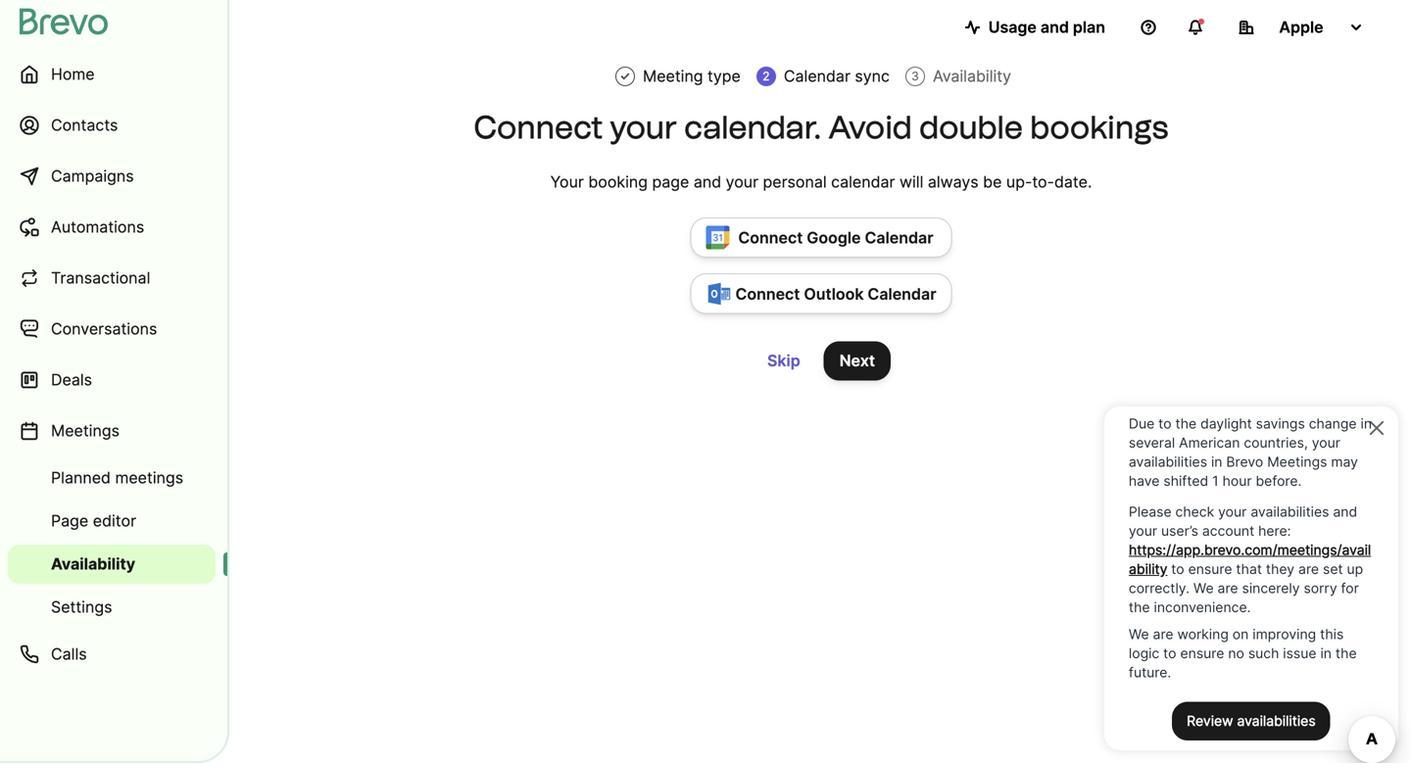 Task type: locate. For each thing, give the bounding box(es) containing it.
outlook
[[804, 284, 864, 304]]

connect up your
[[474, 108, 603, 146]]

planned meetings link
[[8, 459, 216, 498]]

calendar inside "button"
[[865, 228, 933, 248]]

calendar inside button
[[868, 284, 936, 304]]

page
[[51, 512, 88, 531]]

0 horizontal spatial and
[[694, 172, 721, 192]]

double
[[919, 108, 1023, 146]]

and left the plan on the right top of the page
[[1041, 18, 1069, 37]]

connect for connect google calendar
[[738, 228, 803, 248]]

connect for connect your calendar. avoid double bookings
[[474, 108, 603, 146]]

usage and plan
[[988, 18, 1105, 37]]

home
[[51, 65, 95, 84]]

personal
[[763, 172, 827, 192]]

calls link
[[8, 631, 216, 678]]

2 vertical spatial calendar
[[868, 284, 936, 304]]

connect
[[474, 108, 603, 146], [738, 228, 803, 248], [735, 284, 800, 304]]

connect outlook calendar
[[735, 284, 936, 304]]

0 vertical spatial connect
[[474, 108, 603, 146]]

connect inside "button"
[[738, 228, 803, 248]]

1 vertical spatial connect
[[738, 228, 803, 248]]

calls
[[51, 645, 87, 664]]

1 vertical spatial availability
[[51, 555, 135, 574]]

connect left outlook
[[735, 284, 800, 304]]

calendar down will
[[865, 228, 933, 248]]

contacts
[[51, 116, 118, 135]]

availability up the double
[[933, 67, 1011, 86]]

2
[[763, 69, 770, 83]]

and inside button
[[1041, 18, 1069, 37]]

usage
[[988, 18, 1037, 37]]

automations
[[51, 218, 144, 237]]

calendar right 2
[[784, 67, 850, 86]]

1 vertical spatial and
[[694, 172, 721, 192]]

to-
[[1032, 172, 1054, 192]]

1 horizontal spatial and
[[1041, 18, 1069, 37]]

2 vertical spatial connect
[[735, 284, 800, 304]]

campaigns
[[51, 167, 134, 186]]

meetings
[[51, 421, 120, 440]]

your down "check"
[[610, 108, 677, 146]]

availability
[[933, 67, 1011, 86], [51, 555, 135, 574]]

transactional
[[51, 269, 150, 288]]

your
[[610, 108, 677, 146], [726, 172, 758, 192]]

next button
[[824, 341, 891, 380]]

calendar
[[831, 172, 895, 192]]

and
[[1041, 18, 1069, 37], [694, 172, 721, 192]]

page
[[652, 172, 689, 192]]

1 vertical spatial calendar
[[865, 228, 933, 248]]

calendar
[[784, 67, 850, 86], [865, 228, 933, 248], [868, 284, 936, 304]]

conversations
[[51, 319, 157, 339]]

0 vertical spatial your
[[610, 108, 677, 146]]

connect down personal
[[738, 228, 803, 248]]

next
[[840, 351, 875, 370]]

planned meetings
[[51, 468, 183, 488]]

connect inside button
[[735, 284, 800, 304]]

calendar right outlook
[[868, 284, 936, 304]]

skip
[[767, 351, 800, 370]]

connect google calendar
[[738, 228, 933, 248]]

calendar sync
[[784, 67, 890, 86]]

your left personal
[[726, 172, 758, 192]]

be
[[983, 172, 1002, 192]]

usage and plan button
[[949, 8, 1121, 47]]

1 horizontal spatial availability
[[933, 67, 1011, 86]]

calendar for google
[[865, 228, 933, 248]]

booking
[[588, 172, 648, 192]]

and right page
[[694, 172, 721, 192]]

your
[[550, 172, 584, 192]]

meeting
[[643, 67, 703, 86]]

meeting type
[[643, 67, 741, 86]]

0 horizontal spatial your
[[610, 108, 677, 146]]

0 vertical spatial and
[[1041, 18, 1069, 37]]

meetings link
[[8, 408, 216, 455]]

1 vertical spatial your
[[726, 172, 758, 192]]

availability down page editor
[[51, 555, 135, 574]]

planned
[[51, 468, 111, 488]]

contacts link
[[8, 102, 216, 149]]

0 vertical spatial availability
[[933, 67, 1011, 86]]

meetings
[[115, 468, 183, 488]]



Task type: describe. For each thing, give the bounding box(es) containing it.
calendar for outlook
[[868, 284, 936, 304]]

1 horizontal spatial your
[[726, 172, 758, 192]]

0 horizontal spatial availability
[[51, 555, 135, 574]]

avoid
[[828, 108, 912, 146]]

sync
[[855, 67, 890, 86]]

google
[[807, 228, 861, 248]]

apple button
[[1223, 8, 1380, 47]]

apple
[[1279, 18, 1324, 37]]

connect your calendar. avoid double bookings
[[474, 108, 1169, 146]]

home link
[[8, 51, 216, 98]]

availability link
[[8, 545, 216, 584]]

will
[[900, 172, 923, 192]]

page editor link
[[8, 502, 216, 541]]

skip button
[[752, 341, 816, 380]]

connect for connect outlook calendar
[[735, 284, 800, 304]]

automations link
[[8, 204, 216, 251]]

connect outlook calendar button
[[690, 274, 952, 314]]

deals
[[51, 370, 92, 390]]

up-
[[1006, 172, 1032, 192]]

bookings
[[1030, 108, 1169, 146]]

3
[[911, 69, 919, 83]]

date.
[[1054, 172, 1092, 192]]

calendar.
[[684, 108, 821, 146]]

always
[[928, 172, 979, 192]]

deals link
[[8, 357, 216, 404]]

settings link
[[8, 588, 216, 627]]

conversations link
[[8, 306, 216, 353]]

0 vertical spatial calendar
[[784, 67, 850, 86]]

page editor
[[51, 512, 136, 531]]

check
[[619, 70, 631, 83]]

type
[[708, 67, 741, 86]]

no color image
[[619, 70, 631, 83]]

editor
[[93, 512, 136, 531]]

campaigns link
[[8, 153, 216, 200]]

plan
[[1073, 18, 1105, 37]]

settings
[[51, 598, 112, 617]]

connect google calendar button
[[690, 218, 952, 258]]

your booking page and your personal calendar will always be up-to-date.
[[550, 172, 1092, 192]]

transactional link
[[8, 255, 216, 302]]



Task type: vqa. For each thing, say whether or not it's contained in the screenshot.
What meeting do you want to propose?
no



